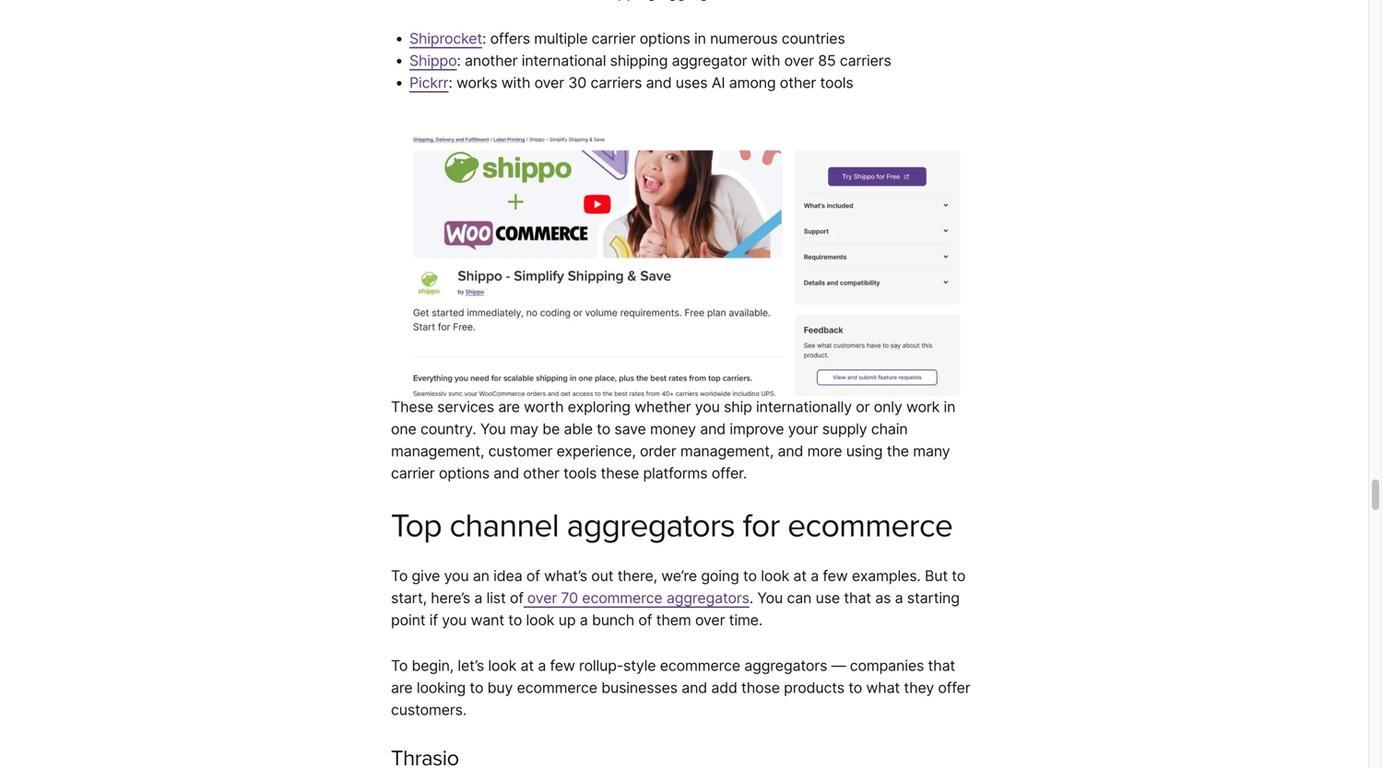 Task type: vqa. For each thing, say whether or not it's contained in the screenshot.
these
yes



Task type: describe. For each thing, give the bounding box(es) containing it.
0 vertical spatial aggregators
[[567, 507, 735, 546]]

offers
[[490, 30, 530, 48]]

you inside . you can use that as a starting point if you want to look up a bunch of them over time.
[[442, 612, 467, 630]]

ecommerce up the bunch
[[582, 589, 663, 607]]

1 management, from the left
[[391, 443, 484, 461]]

to right but on the right
[[952, 567, 966, 585]]

aggregators inside to begin, let's look at a few rollup-style ecommerce aggregators — companies that are looking to buy ecommerce businesses and add those products to what they offer customers.
[[744, 658, 827, 676]]

customer
[[488, 443, 553, 461]]

30
[[568, 74, 587, 92]]

going
[[701, 567, 739, 585]]

2 management, from the left
[[680, 443, 774, 461]]

bunch
[[592, 612, 634, 630]]

you inside these services are worth exploring whether you ship internationally or only work in one country. you may be able to save money and improve your supply chain management, customer experience, order management, and more using the many carrier options and other tools these platforms offer.
[[695, 398, 720, 416]]

pickrr link
[[409, 74, 448, 92]]

carrier inside shiprocket : offers multiple carrier options in numerous countries shippo : another international shipping aggregator with over 85 carriers pickrr : works with over 30 carriers and uses ai among other tools
[[592, 30, 636, 48]]

supply
[[822, 421, 867, 439]]

save
[[614, 421, 646, 439]]

begin,
[[412, 658, 454, 676]]

aggregator
[[672, 52, 747, 70]]

services
[[437, 398, 494, 416]]

carrier inside these services are worth exploring whether you ship internationally or only work in one country. you may be able to save money and improve your supply chain management, customer experience, order management, and more using the many carrier options and other tools these platforms offer.
[[391, 465, 435, 483]]

ai
[[712, 74, 725, 92]]

be
[[542, 421, 560, 439]]

experience,
[[557, 443, 636, 461]]

pickrr
[[409, 74, 448, 92]]

style
[[623, 658, 656, 676]]

over 70 ecommerce aggregators
[[527, 589, 749, 607]]

companies
[[850, 658, 924, 676]]

use
[[816, 589, 840, 607]]

to for to begin, let's look at a few rollup-style ecommerce aggregators — companies that are looking to buy ecommerce businesses and add those products to what they offer customers.
[[391, 658, 408, 676]]

a up the 'use'
[[811, 567, 819, 585]]

options inside shiprocket : offers multiple carrier options in numerous countries shippo : another international shipping aggregator with over 85 carriers pickrr : works with over 30 carriers and uses ai among other tools
[[640, 30, 690, 48]]

over down countries on the top
[[784, 52, 814, 70]]

look inside to begin, let's look at a few rollup-style ecommerce aggregators — companies that are looking to buy ecommerce businesses and add those products to what they offer customers.
[[488, 658, 517, 676]]

to begin, let's look at a few rollup-style ecommerce aggregators — companies that are looking to buy ecommerce businesses and add those products to what they offer customers.
[[391, 658, 970, 720]]

internationally
[[756, 398, 852, 416]]

and down ship
[[700, 421, 726, 439]]

exploring
[[568, 398, 631, 416]]

out
[[591, 567, 613, 585]]

few inside to begin, let's look at a few rollup-style ecommerce aggregators — companies that are looking to buy ecommerce businesses and add those products to what they offer customers.
[[550, 658, 575, 676]]

offer.
[[712, 465, 747, 483]]

—
[[831, 658, 846, 676]]

that inside . you can use that as a starting point if you want to look up a bunch of them over time.
[[844, 589, 871, 607]]

0 vertical spatial with
[[751, 52, 780, 70]]

whether
[[635, 398, 691, 416]]

international
[[522, 52, 606, 70]]

.
[[749, 589, 753, 607]]

businesses
[[601, 680, 678, 698]]

can
[[787, 589, 812, 607]]

as
[[875, 589, 891, 607]]

over 70 ecommerce aggregators link
[[524, 589, 749, 607]]

these
[[601, 465, 639, 483]]

here's
[[431, 589, 470, 607]]

order
[[640, 443, 676, 461]]

tools inside shiprocket : offers multiple carrier options in numerous countries shippo : another international shipping aggregator with over 85 carriers pickrr : works with over 30 carriers and uses ai among other tools
[[820, 74, 853, 92]]

shippo link
[[409, 52, 457, 70]]

ship
[[724, 398, 752, 416]]

money
[[650, 421, 696, 439]]

starting
[[907, 589, 960, 607]]

you inside to give you an idea of what's out there, we're going to look at a few examples. but to start, here's a list of
[[444, 567, 469, 585]]

over inside . you can use that as a starting point if you want to look up a bunch of them over time.
[[695, 612, 725, 630]]

and inside shiprocket : offers multiple carrier options in numerous countries shippo : another international shipping aggregator with over 85 carriers pickrr : works with over 30 carriers and uses ai among other tools
[[646, 74, 672, 92]]

an
[[473, 567, 489, 585]]

top channel aggregators for ecommerce
[[391, 507, 953, 546]]

if
[[429, 612, 438, 630]]

0 horizontal spatial carriers
[[590, 74, 642, 92]]

to give you an idea of what's out there, we're going to look at a few examples. but to start, here's a list of
[[391, 567, 966, 607]]

in inside shiprocket : offers multiple carrier options in numerous countries shippo : another international shipping aggregator with over 85 carriers pickrr : works with over 30 carriers and uses ai among other tools
[[694, 30, 706, 48]]

only
[[874, 398, 902, 416]]

your
[[788, 421, 818, 439]]

multiple
[[534, 30, 588, 48]]

more
[[807, 443, 842, 461]]

but
[[925, 567, 948, 585]]

customers.
[[391, 702, 467, 720]]

to up .
[[743, 567, 757, 585]]

look inside . you can use that as a starting point if you want to look up a bunch of them over time.
[[526, 612, 555, 630]]

we're
[[661, 567, 697, 585]]

buy
[[487, 680, 513, 698]]

one
[[391, 421, 416, 439]]

shiprocket link
[[409, 30, 482, 48]]

over left 70
[[527, 589, 557, 607]]

tools inside these services are worth exploring whether you ship internationally or only work in one country. you may be able to save money and improve your supply chain management, customer experience, order management, and more using the many carrier options and other tools these platforms offer.
[[563, 465, 597, 483]]

using
[[846, 443, 883, 461]]

they
[[904, 680, 934, 698]]

that inside to begin, let's look at a few rollup-style ecommerce aggregators — companies that are looking to buy ecommerce businesses and add those products to what they offer customers.
[[928, 658, 955, 676]]

work
[[906, 398, 940, 416]]

a right up at the left bottom of page
[[580, 612, 588, 630]]

platforms
[[643, 465, 708, 483]]

those
[[741, 680, 780, 698]]

look inside to give you an idea of what's out there, we're going to look at a few examples. but to start, here's a list of
[[761, 567, 789, 585]]

examples.
[[852, 567, 921, 585]]

other inside shiprocket : offers multiple carrier options in numerous countries shippo : another international shipping aggregator with over 85 carriers pickrr : works with over 30 carriers and uses ai among other tools
[[780, 74, 816, 92]]

many
[[913, 443, 950, 461]]

a inside to begin, let's look at a few rollup-style ecommerce aggregators — companies that are looking to buy ecommerce businesses and add those products to what they offer customers.
[[538, 658, 546, 676]]

70
[[561, 589, 578, 607]]

worth
[[524, 398, 564, 416]]



Task type: locate. For each thing, give the bounding box(es) containing it.
1 horizontal spatial carriers
[[840, 52, 891, 70]]

a
[[811, 567, 819, 585], [474, 589, 482, 607], [895, 589, 903, 607], [580, 612, 588, 630], [538, 658, 546, 676]]

1 horizontal spatial tools
[[820, 74, 853, 92]]

ecommerce up examples.
[[787, 507, 953, 546]]

top
[[391, 507, 442, 546]]

1 to from the top
[[391, 567, 408, 585]]

in inside these services are worth exploring whether you ship internationally or only work in one country. you may be able to save money and improve your supply chain management, customer experience, order management, and more using the many carrier options and other tools these platforms offer.
[[944, 398, 955, 416]]

1 vertical spatial with
[[501, 74, 530, 92]]

shiprocket : offers multiple carrier options in numerous countries shippo : another international shipping aggregator with over 85 carriers pickrr : works with over 30 carriers and uses ai among other tools
[[409, 30, 891, 92]]

1 horizontal spatial in
[[944, 398, 955, 416]]

among
[[729, 74, 776, 92]]

1 horizontal spatial that
[[928, 658, 955, 676]]

improve
[[730, 421, 784, 439]]

0 horizontal spatial tools
[[563, 465, 597, 483]]

and inside to begin, let's look at a few rollup-style ecommerce aggregators — companies that are looking to buy ecommerce businesses and add those products to what they offer customers.
[[682, 680, 707, 698]]

are
[[498, 398, 520, 416], [391, 680, 413, 698]]

85
[[818, 52, 836, 70]]

you left may
[[480, 421, 506, 439]]

of right idea
[[526, 567, 540, 585]]

that up offer
[[928, 658, 955, 676]]

tools
[[820, 74, 853, 92], [563, 465, 597, 483]]

in right work
[[944, 398, 955, 416]]

with
[[751, 52, 780, 70], [501, 74, 530, 92]]

carriers right 85
[[840, 52, 891, 70]]

there,
[[617, 567, 657, 585]]

0 horizontal spatial few
[[550, 658, 575, 676]]

in up aggregator in the top of the page
[[694, 30, 706, 48]]

start,
[[391, 589, 427, 607]]

tools down 85
[[820, 74, 853, 92]]

another
[[465, 52, 518, 70]]

1 horizontal spatial with
[[751, 52, 780, 70]]

these
[[391, 398, 433, 416]]

ecommerce up 'add'
[[660, 658, 740, 676]]

1 horizontal spatial at
[[793, 567, 807, 585]]

to inside these services are worth exploring whether you ship internationally or only work in one country. you may be able to save money and improve your supply chain management, customer experience, order management, and more using the many carrier options and other tools these platforms offer.
[[597, 421, 610, 439]]

of inside . you can use that as a starting point if you want to look up a bunch of them over time.
[[638, 612, 652, 630]]

aggregators
[[567, 507, 735, 546], [667, 589, 749, 607], [744, 658, 827, 676]]

to left begin,
[[391, 658, 408, 676]]

1 vertical spatial of
[[510, 589, 524, 607]]

1 vertical spatial carriers
[[590, 74, 642, 92]]

few inside to give you an idea of what's out there, we're going to look at a few examples. but to start, here's a list of
[[823, 567, 848, 585]]

what
[[866, 680, 900, 698]]

0 horizontal spatial with
[[501, 74, 530, 92]]

look up buy
[[488, 658, 517, 676]]

1 vertical spatial are
[[391, 680, 413, 698]]

to inside to begin, let's look at a few rollup-style ecommerce aggregators — companies that are looking to buy ecommerce businesses and add those products to what they offer customers.
[[391, 658, 408, 676]]

other down the customer
[[523, 465, 559, 483]]

works
[[456, 74, 497, 92]]

give
[[412, 567, 440, 585]]

management,
[[391, 443, 484, 461], [680, 443, 774, 461]]

numerous
[[710, 30, 778, 48]]

1 horizontal spatial few
[[823, 567, 848, 585]]

at up "can"
[[793, 567, 807, 585]]

1 vertical spatial that
[[928, 658, 955, 676]]

1 vertical spatial aggregators
[[667, 589, 749, 607]]

to right 'want'
[[508, 612, 522, 630]]

0 horizontal spatial management,
[[391, 443, 484, 461]]

other right among on the right top
[[780, 74, 816, 92]]

look left up at the left bottom of page
[[526, 612, 555, 630]]

0 horizontal spatial :
[[448, 74, 452, 92]]

0 horizontal spatial of
[[510, 589, 524, 607]]

other
[[780, 74, 816, 92], [523, 465, 559, 483]]

management, down country.
[[391, 443, 484, 461]]

are up customers.
[[391, 680, 413, 698]]

a left the rollup-
[[538, 658, 546, 676]]

to inside . you can use that as a starting point if you want to look up a bunch of them over time.
[[508, 612, 522, 630]]

0 vertical spatial few
[[823, 567, 848, 585]]

at
[[793, 567, 807, 585], [521, 658, 534, 676]]

idea
[[493, 567, 522, 585]]

let's
[[458, 658, 484, 676]]

over down international
[[534, 74, 564, 92]]

. you can use that as a starting point if you want to look up a bunch of them over time.
[[391, 589, 960, 630]]

over
[[784, 52, 814, 70], [534, 74, 564, 92], [527, 589, 557, 607], [695, 612, 725, 630]]

up
[[559, 612, 576, 630]]

and down your on the bottom right of the page
[[778, 443, 803, 461]]

for
[[743, 507, 780, 546]]

and down shipping
[[646, 74, 672, 92]]

and down the customer
[[494, 465, 519, 483]]

countries
[[782, 30, 845, 48]]

0 horizontal spatial you
[[480, 421, 506, 439]]

to up start,
[[391, 567, 408, 585]]

tools down the experience,
[[563, 465, 597, 483]]

list
[[486, 589, 506, 607]]

the
[[887, 443, 909, 461]]

at inside to give you an idea of what's out there, we're going to look at a few examples. but to start, here's a list of
[[793, 567, 807, 585]]

2 vertical spatial you
[[442, 612, 467, 630]]

shippo
[[409, 52, 457, 70]]

are up may
[[498, 398, 520, 416]]

0 vertical spatial that
[[844, 589, 871, 607]]

0 vertical spatial at
[[793, 567, 807, 585]]

you inside these services are worth exploring whether you ship internationally or only work in one country. you may be able to save money and improve your supply chain management, customer experience, order management, and more using the many carrier options and other tools these platforms offer.
[[480, 421, 506, 439]]

: up another
[[482, 30, 486, 48]]

shipping
[[610, 52, 668, 70]]

2 vertical spatial :
[[448, 74, 452, 92]]

time.
[[729, 612, 763, 630]]

0 horizontal spatial look
[[488, 658, 517, 676]]

1 horizontal spatial :
[[457, 52, 461, 70]]

country.
[[420, 421, 476, 439]]

0 horizontal spatial in
[[694, 30, 706, 48]]

a left list
[[474, 589, 482, 607]]

options down country.
[[439, 465, 490, 483]]

products
[[784, 680, 844, 698]]

2 horizontal spatial :
[[482, 30, 486, 48]]

options inside these services are worth exploring whether you ship internationally or only work in one country. you may be able to save money and improve your supply chain management, customer experience, order management, and more using the many carrier options and other tools these platforms offer.
[[439, 465, 490, 483]]

to left the what
[[848, 680, 862, 698]]

1 vertical spatial at
[[521, 658, 534, 676]]

1 vertical spatial few
[[550, 658, 575, 676]]

want
[[471, 612, 504, 630]]

to down 'let's'
[[470, 680, 483, 698]]

channel
[[449, 507, 559, 546]]

of down over 70 ecommerce aggregators
[[638, 612, 652, 630]]

over left time. at the bottom of page
[[695, 612, 725, 630]]

that
[[844, 589, 871, 607], [928, 658, 955, 676]]

0 horizontal spatial carrier
[[391, 465, 435, 483]]

them
[[656, 612, 691, 630]]

1 vertical spatial tools
[[563, 465, 597, 483]]

what's
[[544, 567, 587, 585]]

1 horizontal spatial other
[[780, 74, 816, 92]]

shippo extension for woocommerce image
[[391, 120, 977, 397]]

0 vertical spatial look
[[761, 567, 789, 585]]

a right as
[[895, 589, 903, 607]]

0 horizontal spatial at
[[521, 658, 534, 676]]

add
[[711, 680, 737, 698]]

look up "can"
[[761, 567, 789, 585]]

few
[[823, 567, 848, 585], [550, 658, 575, 676]]

1 vertical spatial in
[[944, 398, 955, 416]]

1 vertical spatial :
[[457, 52, 461, 70]]

1 vertical spatial to
[[391, 658, 408, 676]]

to for to give you an idea of what's out there, we're going to look at a few examples. but to start, here's a list of
[[391, 567, 408, 585]]

1 vertical spatial carrier
[[391, 465, 435, 483]]

you inside . you can use that as a starting point if you want to look up a bunch of them over time.
[[757, 589, 783, 607]]

: left works
[[448, 74, 452, 92]]

aggregators down going
[[667, 589, 749, 607]]

1 vertical spatial other
[[523, 465, 559, 483]]

1 vertical spatial you
[[757, 589, 783, 607]]

1 horizontal spatial carrier
[[592, 30, 636, 48]]

0 vertical spatial of
[[526, 567, 540, 585]]

few up the 'use'
[[823, 567, 848, 585]]

carrier
[[592, 30, 636, 48], [391, 465, 435, 483]]

shiprocket
[[409, 30, 482, 48]]

may
[[510, 421, 538, 439]]

aggregators up there,
[[567, 507, 735, 546]]

to
[[597, 421, 610, 439], [743, 567, 757, 585], [952, 567, 966, 585], [508, 612, 522, 630], [470, 680, 483, 698], [848, 680, 862, 698]]

options up shipping
[[640, 30, 690, 48]]

2 vertical spatial of
[[638, 612, 652, 630]]

0 horizontal spatial are
[[391, 680, 413, 698]]

you
[[480, 421, 506, 439], [757, 589, 783, 607]]

0 horizontal spatial that
[[844, 589, 871, 607]]

0 vertical spatial you
[[695, 398, 720, 416]]

carriers down shipping
[[590, 74, 642, 92]]

with up among on the right top
[[751, 52, 780, 70]]

to down exploring on the left of page
[[597, 421, 610, 439]]

look
[[761, 567, 789, 585], [526, 612, 555, 630], [488, 658, 517, 676]]

and left 'add'
[[682, 680, 707, 698]]

:
[[482, 30, 486, 48], [457, 52, 461, 70], [448, 74, 452, 92]]

uses
[[676, 74, 708, 92]]

0 vertical spatial tools
[[820, 74, 853, 92]]

1 horizontal spatial you
[[757, 589, 783, 607]]

you up here's at left
[[444, 567, 469, 585]]

2 to from the top
[[391, 658, 408, 676]]

you left ship
[[695, 398, 720, 416]]

are inside these services are worth exploring whether you ship internationally or only work in one country. you may be able to save money and improve your supply chain management, customer experience, order management, and more using the many carrier options and other tools these platforms offer.
[[498, 398, 520, 416]]

0 vertical spatial other
[[780, 74, 816, 92]]

to inside to give you an idea of what's out there, we're going to look at a few examples. but to start, here's a list of
[[391, 567, 408, 585]]

2 vertical spatial aggregators
[[744, 658, 827, 676]]

1 vertical spatial look
[[526, 612, 555, 630]]

these services are worth exploring whether you ship internationally or only work in one country. you may be able to save money and improve your supply chain management, customer experience, order management, and more using the many carrier options and other tools these platforms offer.
[[391, 398, 955, 483]]

1 horizontal spatial are
[[498, 398, 520, 416]]

: down shiprocket link
[[457, 52, 461, 70]]

carrier down one
[[391, 465, 435, 483]]

you right .
[[757, 589, 783, 607]]

ecommerce down the rollup-
[[517, 680, 597, 698]]

at inside to begin, let's look at a few rollup-style ecommerce aggregators — companies that are looking to buy ecommerce businesses and add those products to what they offer customers.
[[521, 658, 534, 676]]

0 horizontal spatial options
[[439, 465, 490, 483]]

1 horizontal spatial of
[[526, 567, 540, 585]]

looking
[[417, 680, 466, 698]]

able
[[564, 421, 593, 439]]

0 vertical spatial carrier
[[592, 30, 636, 48]]

0 vertical spatial options
[[640, 30, 690, 48]]

that left as
[[844, 589, 871, 607]]

of right list
[[510, 589, 524, 607]]

0 vertical spatial in
[[694, 30, 706, 48]]

in
[[694, 30, 706, 48], [944, 398, 955, 416]]

you right if
[[442, 612, 467, 630]]

at right 'let's'
[[521, 658, 534, 676]]

1 vertical spatial options
[[439, 465, 490, 483]]

1 horizontal spatial management,
[[680, 443, 774, 461]]

0 vertical spatial to
[[391, 567, 408, 585]]

2 vertical spatial look
[[488, 658, 517, 676]]

chain
[[871, 421, 908, 439]]

are inside to begin, let's look at a few rollup-style ecommerce aggregators — companies that are looking to buy ecommerce businesses and add those products to what they offer customers.
[[391, 680, 413, 698]]

0 horizontal spatial other
[[523, 465, 559, 483]]

1 vertical spatial you
[[444, 567, 469, 585]]

carrier up shipping
[[592, 30, 636, 48]]

other inside these services are worth exploring whether you ship internationally or only work in one country. you may be able to save money and improve your supply chain management, customer experience, order management, and more using the many carrier options and other tools these platforms offer.
[[523, 465, 559, 483]]

of
[[526, 567, 540, 585], [510, 589, 524, 607], [638, 612, 652, 630]]

with down another
[[501, 74, 530, 92]]

rollup-
[[579, 658, 623, 676]]

point
[[391, 612, 425, 630]]

1 horizontal spatial options
[[640, 30, 690, 48]]

or
[[856, 398, 870, 416]]

0 vertical spatial carriers
[[840, 52, 891, 70]]

carriers
[[840, 52, 891, 70], [590, 74, 642, 92]]

ecommerce
[[787, 507, 953, 546], [582, 589, 663, 607], [660, 658, 740, 676], [517, 680, 597, 698]]

0 vertical spatial you
[[480, 421, 506, 439]]

2 horizontal spatial of
[[638, 612, 652, 630]]

to
[[391, 567, 408, 585], [391, 658, 408, 676]]

few left the rollup-
[[550, 658, 575, 676]]

0 vertical spatial are
[[498, 398, 520, 416]]

2 horizontal spatial look
[[761, 567, 789, 585]]

0 vertical spatial :
[[482, 30, 486, 48]]

aggregators up the those
[[744, 658, 827, 676]]

1 horizontal spatial look
[[526, 612, 555, 630]]

management, up offer.
[[680, 443, 774, 461]]



